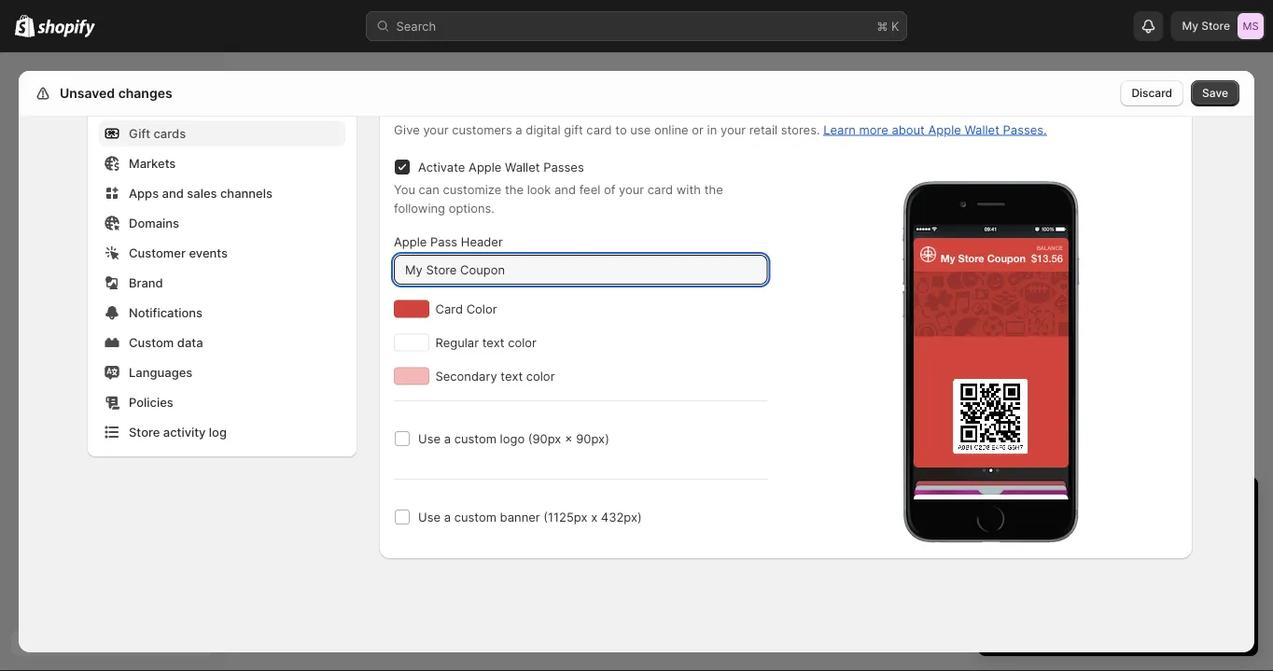 Task type: describe. For each thing, give the bounding box(es) containing it.
balance $13.56
[[1032, 245, 1063, 265]]

in inside dropdown button
[[1095, 493, 1111, 516]]

(90px
[[528, 431, 561, 446]]

0 vertical spatial  image
[[914, 272, 1069, 336]]

and for switch
[[1120, 527, 1142, 542]]

brand
[[129, 275, 163, 290]]

of
[[604, 182, 616, 196]]

text for regular
[[482, 335, 505, 350]]

use a custom logo (90px × 90px)
[[418, 431, 609, 446]]

card color
[[435, 302, 497, 316]]

a left "logo"
[[444, 431, 451, 446]]

to inside settings dialog
[[615, 122, 627, 137]]

plan
[[1092, 527, 1117, 542]]

apps and sales channels
[[129, 186, 273, 200]]

your inside 3 days left in your trial dropdown button
[[1116, 493, 1155, 516]]

regular text color
[[435, 335, 537, 350]]

activate apple wallet passes
[[418, 160, 584, 174]]

look
[[527, 182, 551, 196]]

you
[[394, 182, 415, 196]]

custom data
[[129, 335, 203, 350]]

discard button
[[1121, 80, 1184, 106]]

balance
[[1037, 245, 1063, 252]]

k
[[891, 19, 899, 33]]

(1125px
[[544, 510, 588, 524]]

pass
[[430, 234, 458, 249]]

switch to a paid plan and get: first 3 months for $1/month
[[997, 527, 1169, 561]]

unsaved
[[60, 85, 115, 101]]

options.
[[449, 201, 495, 215]]

customize
[[443, 182, 502, 196]]

90px)
[[576, 431, 609, 446]]

custom data link
[[99, 330, 345, 356]]

custom
[[129, 335, 174, 350]]

languages link
[[99, 359, 345, 386]]

activity
[[163, 425, 206, 439]]

learn
[[824, 122, 856, 137]]

use for use a custom logo (90px × 90px)
[[418, 431, 441, 446]]

custom for banner
[[454, 510, 497, 524]]

gift
[[129, 126, 150, 140]]

log
[[209, 425, 227, 439]]

activate
[[418, 160, 465, 174]]

search
[[396, 19, 436, 33]]

for
[[1095, 546, 1111, 561]]

coupon
[[987, 253, 1026, 265]]

feel
[[579, 182, 601, 196]]

banner
[[500, 510, 540, 524]]

customer
[[129, 246, 186, 260]]

give your customers a digital gift card to use online or in your retail stores. learn more about apple wallet passes.
[[394, 122, 1047, 137]]

color for regular text color
[[508, 335, 537, 350]]

settings dialog
[[19, 0, 1255, 652]]

⌘
[[877, 19, 888, 33]]

days
[[1014, 493, 1056, 516]]

notifications link
[[99, 300, 345, 326]]

0 vertical spatial wallet
[[965, 122, 1000, 137]]

store activity log link
[[99, 419, 345, 445]]

online
[[654, 122, 689, 137]]

2 horizontal spatial apple
[[928, 122, 961, 137]]

$1/month
[[1115, 546, 1169, 561]]

channels
[[220, 186, 273, 200]]

events
[[189, 246, 228, 260]]

or
[[692, 122, 704, 137]]

my store image
[[1238, 13, 1264, 39]]

languages
[[129, 365, 193, 379]]

a left banner
[[444, 510, 451, 524]]

more
[[859, 122, 888, 137]]

gift cards
[[129, 126, 186, 140]]

paid
[[1064, 527, 1089, 542]]

left
[[1061, 493, 1090, 516]]

header
[[461, 234, 503, 249]]

1 vertical spatial  image
[[952, 374, 1030, 458]]

about
[[892, 122, 925, 137]]

1 horizontal spatial shopify image
[[38, 19, 95, 38]]

my for my store
[[1182, 19, 1199, 33]]

0 horizontal spatial and
[[162, 186, 184, 200]]

store activity log
[[129, 425, 227, 439]]

customer events
[[129, 246, 228, 260]]

x
[[591, 510, 598, 524]]

months
[[1049, 546, 1092, 561]]

policies link
[[99, 389, 345, 415]]

card
[[435, 302, 463, 316]]

passes
[[543, 160, 584, 174]]

432px)
[[601, 510, 642, 524]]

your left retail
[[721, 122, 746, 137]]

first
[[1012, 546, 1034, 561]]



Task type: vqa. For each thing, say whether or not it's contained in the screenshot.
"Minimum purchase amount ($)"
no



Task type: locate. For each thing, give the bounding box(es) containing it.
my store
[[1182, 19, 1230, 33]]

custom left "logo"
[[454, 431, 497, 446]]

1 vertical spatial wallet
[[505, 160, 540, 174]]

1 vertical spatial store
[[958, 253, 984, 265]]

your
[[423, 122, 449, 137], [721, 122, 746, 137], [619, 182, 644, 196], [1116, 493, 1155, 516]]

card inside you can customize the look and feel of your card with the following options.
[[648, 182, 673, 196]]

my left "coupon"
[[941, 253, 955, 265]]

domains
[[129, 216, 179, 230]]

and down passes
[[555, 182, 576, 196]]

1 vertical spatial color
[[526, 369, 555, 383]]

your right give
[[423, 122, 449, 137]]

secondary text color
[[435, 369, 555, 383]]

1 vertical spatial text
[[501, 369, 523, 383]]

store left my store icon
[[1202, 19, 1230, 33]]

1 vertical spatial card
[[648, 182, 673, 196]]

regular
[[435, 335, 479, 350]]

2 horizontal spatial and
[[1120, 527, 1142, 542]]

learn more about apple wallet passes. link
[[824, 122, 1047, 137]]

use a custom banner (1125px x 432px)
[[418, 510, 642, 524]]

Apple Pass Header text field
[[394, 255, 768, 285]]

domains link
[[99, 210, 345, 236]]

brand link
[[99, 270, 345, 296]]

0 horizontal spatial to
[[615, 122, 627, 137]]

my for my store coupon
[[941, 253, 955, 265]]

in
[[707, 122, 717, 137], [1095, 493, 1111, 516]]

customers
[[452, 122, 512, 137]]

my
[[1182, 19, 1199, 33], [941, 253, 955, 265]]

your up get:
[[1116, 493, 1155, 516]]

trial
[[1160, 493, 1193, 516]]

1 vertical spatial custom
[[454, 510, 497, 524]]

text for secondary
[[501, 369, 523, 383]]

0 vertical spatial text
[[482, 335, 505, 350]]

0 horizontal spatial the
[[505, 182, 524, 196]]

a left digital at the top left of the page
[[516, 122, 522, 137]]

in right or
[[707, 122, 717, 137]]

data
[[177, 335, 203, 350]]

0 vertical spatial to
[[615, 122, 627, 137]]

3 right first
[[1038, 546, 1046, 561]]

logo
[[500, 431, 525, 446]]

your inside you can customize the look and feel of your card with the following options.
[[619, 182, 644, 196]]

apple left the pass
[[394, 234, 427, 249]]

and for you
[[555, 182, 576, 196]]

1 vertical spatial apple
[[469, 160, 502, 174]]

card
[[587, 122, 612, 137], [648, 182, 673, 196]]

text up secondary text color
[[482, 335, 505, 350]]

and inside you can customize the look and feel of your card with the following options.
[[555, 182, 576, 196]]

color
[[466, 302, 497, 316]]

apple right about
[[928, 122, 961, 137]]

get:
[[1145, 527, 1167, 542]]

custom for logo
[[454, 431, 497, 446]]

$13.56
[[1032, 253, 1063, 265]]

1 horizontal spatial wallet
[[965, 122, 1000, 137]]

cards
[[154, 126, 186, 140]]

gift cards link
[[99, 120, 345, 147]]

0 horizontal spatial shopify image
[[15, 15, 35, 37]]

1 horizontal spatial apple
[[469, 160, 502, 174]]

2 the from the left
[[704, 182, 723, 196]]

0 horizontal spatial store
[[129, 425, 160, 439]]

notifications
[[129, 305, 203, 320]]

a inside switch to a paid plan and get: first 3 months for $1/month
[[1054, 527, 1061, 542]]

0 vertical spatial color
[[508, 335, 537, 350]]

0 horizontal spatial card
[[587, 122, 612, 137]]

the left the look
[[505, 182, 524, 196]]

1 horizontal spatial in
[[1095, 493, 1111, 516]]

save button
[[1191, 80, 1240, 106]]

digital
[[526, 122, 561, 137]]

use down secondary
[[418, 431, 441, 446]]

sales
[[187, 186, 217, 200]]

discard
[[1132, 86, 1173, 100]]

store left "coupon"
[[958, 253, 984, 265]]

apple up customize at the top left of page
[[469, 160, 502, 174]]

0 horizontal spatial 3
[[997, 493, 1009, 516]]

1 custom from the top
[[454, 431, 497, 446]]

use
[[418, 431, 441, 446], [418, 510, 441, 524]]

0 horizontal spatial my
[[941, 253, 955, 265]]

to left use
[[615, 122, 627, 137]]

1 vertical spatial 3
[[1038, 546, 1046, 561]]

policies
[[129, 395, 173, 409]]

gift
[[564, 122, 583, 137]]

3 inside switch to a paid plan and get: first 3 months for $1/month
[[1038, 546, 1046, 561]]

1 horizontal spatial 3
[[1038, 546, 1046, 561]]

 image
[[920, 246, 936, 262]]

dialog
[[1262, 53, 1273, 671]]

changes
[[118, 85, 172, 101]]

0 vertical spatial store
[[1202, 19, 1230, 33]]

markets
[[129, 156, 176, 170]]

settings
[[56, 85, 109, 101]]

apple
[[928, 122, 961, 137], [469, 160, 502, 174], [394, 234, 427, 249]]

wallet left passes.
[[965, 122, 1000, 137]]

retail
[[749, 122, 778, 137]]

1 horizontal spatial to
[[1039, 527, 1051, 542]]

use left banner
[[418, 510, 441, 524]]

store down policies
[[129, 425, 160, 439]]

wallet up the look
[[505, 160, 540, 174]]

save
[[1202, 86, 1228, 100]]

to right switch
[[1039, 527, 1051, 542]]

color up secondary text color
[[508, 335, 537, 350]]

1 horizontal spatial my
[[1182, 19, 1199, 33]]

3 days left in your trial button
[[978, 477, 1258, 516]]

1 horizontal spatial card
[[648, 182, 673, 196]]

1 vertical spatial my
[[941, 253, 955, 265]]

2 custom from the top
[[454, 510, 497, 524]]

a left paid
[[1054, 527, 1061, 542]]

1 horizontal spatial the
[[704, 182, 723, 196]]

to
[[615, 122, 627, 137], [1039, 527, 1051, 542]]

1 horizontal spatial and
[[555, 182, 576, 196]]

use
[[630, 122, 651, 137]]

3 inside 3 days left in your trial dropdown button
[[997, 493, 1009, 516]]

apps and sales channels link
[[99, 180, 345, 206]]

text down regular text color
[[501, 369, 523, 383]]

0 vertical spatial my
[[1182, 19, 1199, 33]]

⌘ k
[[877, 19, 899, 33]]

0 vertical spatial in
[[707, 122, 717, 137]]

2 use from the top
[[418, 510, 441, 524]]

store for my store
[[1202, 19, 1230, 33]]

my left my store icon
[[1182, 19, 1199, 33]]

the right the with
[[704, 182, 723, 196]]

with
[[677, 182, 701, 196]]

0 vertical spatial apple
[[928, 122, 961, 137]]

3 left "days"
[[997, 493, 1009, 516]]

give
[[394, 122, 420, 137]]

and inside switch to a paid plan and get: first 3 months for $1/month
[[1120, 527, 1142, 542]]

my inside settings dialog
[[941, 253, 955, 265]]

0 horizontal spatial wallet
[[505, 160, 540, 174]]

2 horizontal spatial store
[[1202, 19, 1230, 33]]

switch
[[997, 527, 1036, 542]]

2 vertical spatial apple
[[394, 234, 427, 249]]

store for my store coupon
[[958, 253, 984, 265]]

1 vertical spatial to
[[1039, 527, 1051, 542]]

0 horizontal spatial apple
[[394, 234, 427, 249]]

in right left
[[1095, 493, 1111, 516]]

a
[[516, 122, 522, 137], [444, 431, 451, 446], [444, 510, 451, 524], [1054, 527, 1061, 542]]

card right the gift
[[587, 122, 612, 137]]

 image inside settings dialog
[[920, 246, 936, 262]]

×
[[565, 431, 573, 446]]

to inside switch to a paid plan and get: first 3 months for $1/month
[[1039, 527, 1051, 542]]

apps
[[129, 186, 159, 200]]

card left the with
[[648, 182, 673, 196]]

custom left banner
[[454, 510, 497, 524]]

following
[[394, 201, 445, 215]]

1 vertical spatial use
[[418, 510, 441, 524]]

color up (90px
[[526, 369, 555, 383]]

my store coupon
[[941, 253, 1026, 265]]

1 vertical spatial in
[[1095, 493, 1111, 516]]

0 vertical spatial 3
[[997, 493, 1009, 516]]

in inside dialog
[[707, 122, 717, 137]]

use for use a custom banner (1125px x 432px)
[[418, 510, 441, 524]]

text
[[482, 335, 505, 350], [501, 369, 523, 383]]

can
[[419, 182, 439, 196]]

passes.
[[1003, 122, 1047, 137]]

secondary
[[435, 369, 497, 383]]

store
[[1202, 19, 1230, 33], [958, 253, 984, 265], [129, 425, 160, 439]]

shopify image
[[15, 15, 35, 37], [38, 19, 95, 38]]

apple pass header
[[394, 234, 503, 249]]

and right apps
[[162, 186, 184, 200]]

color for secondary text color
[[526, 369, 555, 383]]

0 vertical spatial custom
[[454, 431, 497, 446]]

1 the from the left
[[505, 182, 524, 196]]

your right of
[[619, 182, 644, 196]]

0 vertical spatial card
[[587, 122, 612, 137]]

 image
[[914, 272, 1069, 336], [952, 374, 1030, 458]]

you can customize the look and feel of your card with the following options.
[[394, 182, 723, 215]]

and up $1/month
[[1120, 527, 1142, 542]]

2 vertical spatial store
[[129, 425, 160, 439]]

1 use from the top
[[418, 431, 441, 446]]

unsaved changes
[[60, 85, 172, 101]]

0 vertical spatial use
[[418, 431, 441, 446]]

0 horizontal spatial in
[[707, 122, 717, 137]]

1 horizontal spatial store
[[958, 253, 984, 265]]

customer events link
[[99, 240, 345, 266]]

custom
[[454, 431, 497, 446], [454, 510, 497, 524]]

markets link
[[99, 150, 345, 176]]



